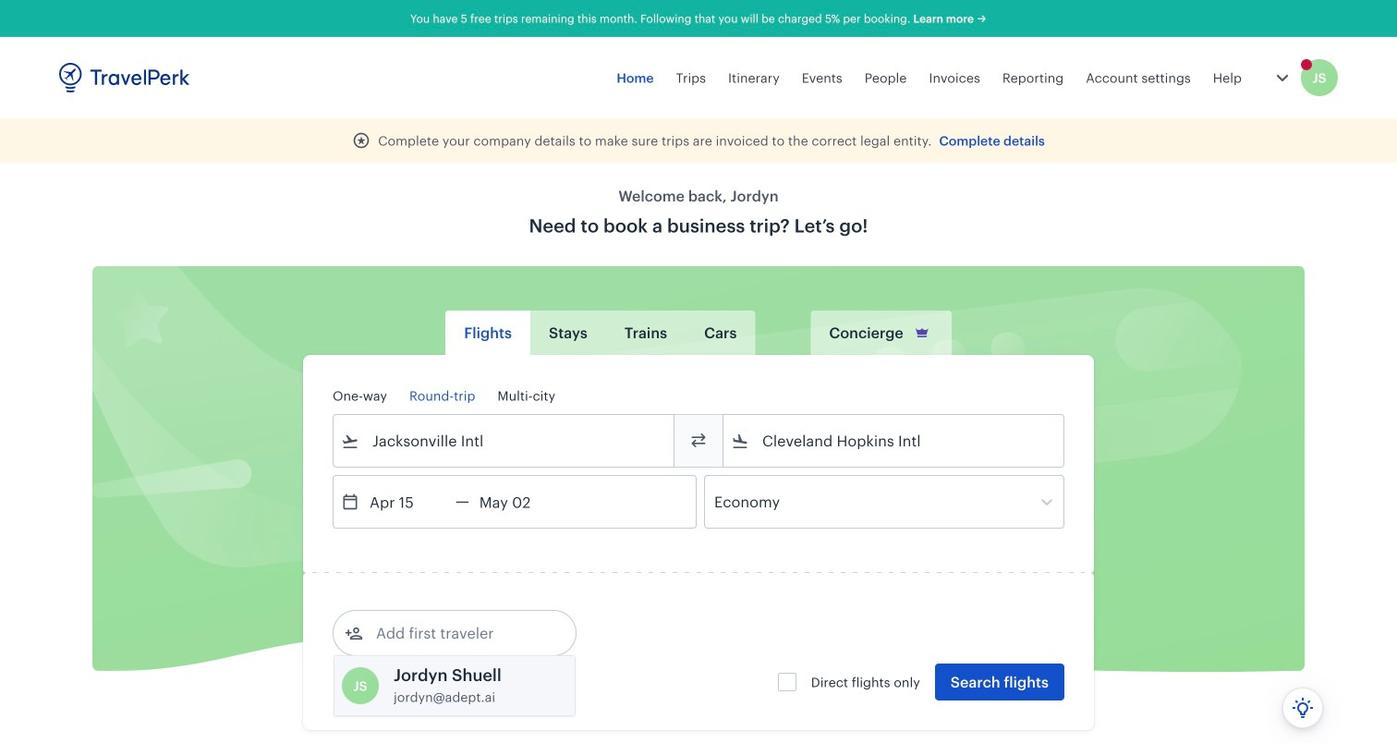 Task type: describe. For each thing, give the bounding box(es) containing it.
Depart text field
[[360, 476, 456, 528]]



Task type: locate. For each thing, give the bounding box(es) containing it.
From search field
[[360, 426, 650, 456]]

To search field
[[750, 426, 1040, 456]]

Add first traveler search field
[[363, 618, 556, 648]]

Return text field
[[469, 476, 566, 528]]



